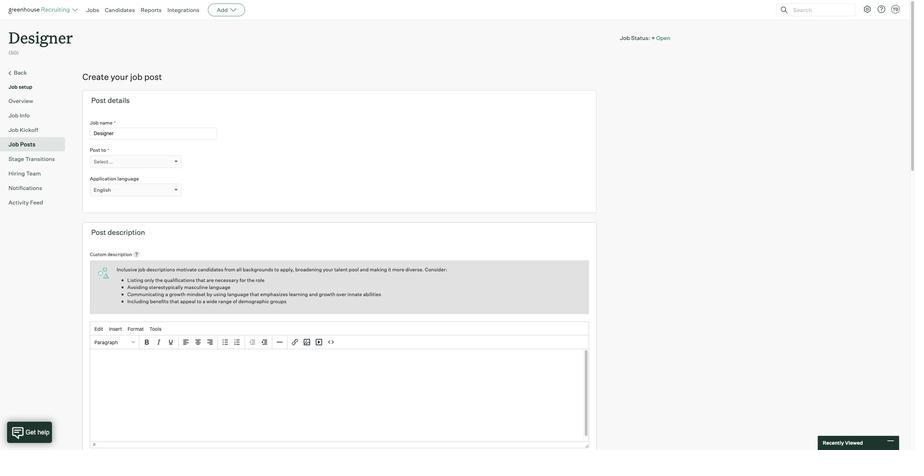 Task type: vqa. For each thing, say whether or not it's contained in the screenshot.
Custom in the left of the page
yes



Task type: describe. For each thing, give the bounding box(es) containing it.
job for job setup
[[8, 84, 18, 90]]

stage
[[8, 155, 24, 162]]

status:
[[632, 34, 651, 41]]

using
[[214, 291, 226, 297]]

paragraph
[[94, 339, 118, 345]]

0 vertical spatial your
[[111, 71, 128, 82]]

td button
[[892, 5, 901, 13]]

stage transitions link
[[8, 155, 62, 163]]

0 vertical spatial language
[[118, 175, 139, 181]]

overview link
[[8, 96, 62, 105]]

add button
[[208, 4, 245, 16]]

for
[[240, 277, 246, 283]]

candidates link
[[105, 6, 135, 13]]

candidates
[[105, 6, 135, 13]]

2 horizontal spatial to
[[275, 267, 279, 273]]

recently
[[824, 440, 845, 446]]

candidates
[[198, 267, 224, 273]]

tools
[[150, 326, 162, 332]]

5 toolbar from the left
[[288, 336, 339, 349]]

recently viewed
[[824, 440, 864, 446]]

hiring
[[8, 170, 25, 177]]

job for job name
[[90, 120, 99, 126]]

name
[[100, 120, 113, 126]]

0 vertical spatial a
[[165, 291, 168, 297]]

Search text field
[[792, 5, 849, 15]]

pool
[[349, 267, 359, 273]]

0 horizontal spatial to
[[101, 147, 106, 153]]

p button
[[93, 442, 96, 448]]

job for job posts
[[8, 141, 19, 148]]

1 vertical spatial a
[[203, 298, 205, 304]]

application
[[90, 175, 116, 181]]

create your job post
[[82, 71, 162, 82]]

communicating
[[127, 291, 164, 297]]

2 toolbar from the left
[[179, 336, 218, 349]]

details
[[108, 96, 130, 105]]

of
[[233, 298, 237, 304]]

listing
[[127, 277, 143, 283]]

post details
[[91, 96, 130, 105]]

benefits
[[150, 298, 169, 304]]

kickoff
[[20, 126, 38, 133]]

masculine
[[184, 284, 208, 290]]

it
[[388, 267, 392, 273]]

descriptions
[[147, 267, 175, 273]]

0 horizontal spatial that
[[170, 298, 179, 304]]

team
[[26, 170, 41, 177]]

diverse.
[[406, 267, 424, 273]]

post to
[[90, 147, 106, 153]]

listing only the qualifications that are necessary for the role avoiding stereotypically masculine language communicating a growth mindset by using language that emphasizes learning and growth over innate abilities including benefits that appeal to a wide range of demographic groups
[[127, 277, 382, 304]]

integrations link
[[168, 6, 200, 13]]

paragraph button
[[92, 336, 138, 348]]

apply,
[[280, 267, 294, 273]]

qualifications
[[164, 277, 195, 283]]

format
[[128, 326, 144, 332]]

including
[[127, 298, 149, 304]]

(50)
[[8, 50, 19, 56]]

job info link
[[8, 111, 62, 120]]

activity
[[8, 199, 29, 206]]

inclusive
[[117, 267, 137, 273]]

4 toolbar from the left
[[245, 336, 273, 349]]

designer link
[[8, 20, 73, 49]]

from
[[225, 267, 236, 273]]

post
[[144, 71, 162, 82]]

english option
[[94, 187, 111, 193]]

0 vertical spatial job
[[130, 71, 143, 82]]

necessary
[[215, 277, 239, 283]]

all
[[237, 267, 242, 273]]

custom description
[[90, 252, 132, 257]]

create
[[82, 71, 109, 82]]

insert
[[109, 326, 122, 332]]

stage transitions
[[8, 155, 55, 162]]

tools button
[[147, 323, 164, 335]]

inclusive job descriptions motivate candidates from all backgrounds to apply, broadening your talent pool and making it more diverse. consider:
[[117, 267, 448, 273]]

job info
[[8, 112, 30, 119]]

post description
[[91, 228, 145, 237]]

wide
[[207, 298, 217, 304]]

only
[[145, 277, 154, 283]]

jobs link
[[86, 6, 99, 13]]

transitions
[[25, 155, 55, 162]]

demographic
[[239, 298, 269, 304]]

hiring team
[[8, 170, 41, 177]]



Task type: locate. For each thing, give the bounding box(es) containing it.
reports link
[[141, 6, 162, 13]]

1 vertical spatial language
[[209, 284, 231, 290]]

edit
[[94, 326, 103, 332]]

and
[[360, 267, 369, 273], [309, 291, 318, 297]]

custom
[[90, 252, 107, 257]]

language
[[118, 175, 139, 181], [209, 284, 231, 290], [227, 291, 249, 297]]

back link
[[8, 68, 62, 77]]

more
[[393, 267, 405, 273]]

setup
[[19, 84, 32, 90]]

1 vertical spatial that
[[250, 291, 259, 297]]

to down mindset
[[197, 298, 202, 304]]

consider:
[[425, 267, 448, 273]]

your left talent
[[323, 267, 334, 273]]

growth up appeal
[[169, 291, 186, 297]]

0 vertical spatial that
[[196, 277, 206, 283]]

growth
[[169, 291, 186, 297], [319, 291, 336, 297]]

and right the pool
[[360, 267, 369, 273]]

innate
[[348, 291, 362, 297]]

description
[[108, 228, 145, 237], [108, 252, 132, 257]]

job left the setup
[[8, 84, 18, 90]]

2 growth from the left
[[319, 291, 336, 297]]

job left post
[[130, 71, 143, 82]]

job for job kickoff
[[8, 126, 18, 133]]

job for job status:
[[620, 34, 630, 41]]

1 vertical spatial your
[[323, 267, 334, 273]]

by
[[207, 291, 213, 297]]

paragraph group
[[90, 335, 589, 349]]

menu bar
[[90, 322, 589, 336]]

1 horizontal spatial your
[[323, 267, 334, 273]]

greenhouse recruiting image
[[8, 6, 72, 14]]

0 vertical spatial description
[[108, 228, 145, 237]]

2 vertical spatial post
[[91, 228, 106, 237]]

job
[[130, 71, 143, 82], [138, 267, 146, 273]]

description for post description
[[108, 228, 145, 237]]

language right application
[[118, 175, 139, 181]]

1 growth from the left
[[169, 291, 186, 297]]

1 description from the top
[[108, 228, 145, 237]]

1 horizontal spatial the
[[247, 277, 255, 283]]

job name
[[90, 120, 113, 126]]

emphasizes
[[260, 291, 288, 297]]

select...
[[94, 158, 113, 164]]

and right learning
[[309, 291, 318, 297]]

and inside listing only the qualifications that are necessary for the role avoiding stereotypically masculine language communicating a growth mindset by using language that emphasizes learning and growth over innate abilities including benefits that appeal to a wide range of demographic groups
[[309, 291, 318, 297]]

over
[[337, 291, 347, 297]]

1 horizontal spatial to
[[197, 298, 202, 304]]

open
[[657, 34, 671, 41]]

job left info
[[8, 112, 18, 119]]

activity feed
[[8, 199, 43, 206]]

application language
[[90, 175, 139, 181]]

post up select...
[[90, 147, 100, 153]]

post
[[91, 96, 106, 105], [90, 147, 100, 153], [91, 228, 106, 237]]

your
[[111, 71, 128, 82], [323, 267, 334, 273]]

description for custom description
[[108, 252, 132, 257]]

job kickoff
[[8, 126, 38, 133]]

job posts link
[[8, 140, 62, 149]]

job left kickoff
[[8, 126, 18, 133]]

td
[[894, 7, 899, 12]]

None text field
[[90, 128, 217, 140]]

1 horizontal spatial that
[[196, 277, 206, 283]]

english
[[94, 187, 111, 193]]

post up custom
[[91, 228, 106, 237]]

that left appeal
[[170, 298, 179, 304]]

that
[[196, 277, 206, 283], [250, 291, 259, 297], [170, 298, 179, 304]]

0 horizontal spatial the
[[155, 277, 163, 283]]

p
[[93, 442, 96, 448]]

td button
[[891, 4, 902, 15]]

a left wide
[[203, 298, 205, 304]]

0 vertical spatial to
[[101, 147, 106, 153]]

description up custom description
[[108, 228, 145, 237]]

back
[[14, 69, 27, 76]]

the right for
[[247, 277, 255, 283]]

3 toolbar from the left
[[218, 336, 245, 349]]

menu bar containing edit
[[90, 322, 589, 336]]

job left status:
[[620, 34, 630, 41]]

making
[[370, 267, 387, 273]]

mindset
[[187, 291, 206, 297]]

integrations
[[168, 6, 200, 13]]

1 toolbar from the left
[[139, 336, 179, 349]]

configure image
[[864, 5, 872, 13]]

info
[[20, 112, 30, 119]]

0 horizontal spatial your
[[111, 71, 128, 82]]

job setup
[[8, 84, 32, 90]]

1 vertical spatial to
[[275, 267, 279, 273]]

post left details
[[91, 96, 106, 105]]

2 the from the left
[[247, 277, 255, 283]]

job left the 'name'
[[90, 120, 99, 126]]

language up using
[[209, 284, 231, 290]]

that up masculine in the bottom left of the page
[[196, 277, 206, 283]]

2 horizontal spatial that
[[250, 291, 259, 297]]

growth left over
[[319, 291, 336, 297]]

add
[[217, 6, 228, 13]]

to up select...
[[101, 147, 106, 153]]

2 description from the top
[[108, 252, 132, 257]]

1 vertical spatial description
[[108, 252, 132, 257]]

toolbar
[[139, 336, 179, 349], [179, 336, 218, 349], [218, 336, 245, 349], [245, 336, 273, 349], [288, 336, 339, 349]]

2 vertical spatial to
[[197, 298, 202, 304]]

talent
[[335, 267, 348, 273]]

job status:
[[620, 34, 651, 41]]

notifications link
[[8, 184, 62, 192]]

insert button
[[106, 323, 125, 335]]

overview
[[8, 97, 33, 104]]

to left apply,
[[275, 267, 279, 273]]

1 vertical spatial post
[[90, 147, 100, 153]]

to inside listing only the qualifications that are necessary for the role avoiding stereotypically masculine language communicating a growth mindset by using language that emphasizes learning and growth over innate abilities including benefits that appeal to a wide range of demographic groups
[[197, 298, 202, 304]]

1 vertical spatial and
[[309, 291, 318, 297]]

a down stereotypically
[[165, 291, 168, 297]]

job for job info
[[8, 112, 18, 119]]

designer
[[8, 27, 73, 48]]

description up inclusive
[[108, 252, 132, 257]]

1 vertical spatial job
[[138, 267, 146, 273]]

designer (50)
[[8, 27, 73, 56]]

the
[[155, 277, 163, 283], [247, 277, 255, 283]]

1 horizontal spatial a
[[203, 298, 205, 304]]

1 horizontal spatial growth
[[319, 291, 336, 297]]

1 horizontal spatial and
[[360, 267, 369, 273]]

post for post to
[[90, 147, 100, 153]]

1 the from the left
[[155, 277, 163, 283]]

0 horizontal spatial growth
[[169, 291, 186, 297]]

viewed
[[846, 440, 864, 446]]

backgrounds
[[243, 267, 274, 273]]

edit button
[[92, 323, 106, 335]]

hiring team link
[[8, 169, 62, 178]]

notifications
[[8, 184, 42, 191]]

feed
[[30, 199, 43, 206]]

2 vertical spatial that
[[170, 298, 179, 304]]

0 vertical spatial and
[[360, 267, 369, 273]]

the right only
[[155, 277, 163, 283]]

job left posts
[[8, 141, 19, 148]]

motivate
[[176, 267, 197, 273]]

posts
[[20, 141, 35, 148]]

job kickoff link
[[8, 126, 62, 134]]

2 vertical spatial language
[[227, 291, 249, 297]]

0 horizontal spatial and
[[309, 291, 318, 297]]

learning
[[289, 291, 308, 297]]

your up details
[[111, 71, 128, 82]]

language up the of
[[227, 291, 249, 297]]

post for post details
[[91, 96, 106, 105]]

0 horizontal spatial a
[[165, 291, 168, 297]]

appeal
[[180, 298, 196, 304]]

that up the demographic
[[250, 291, 259, 297]]

resize image
[[586, 445, 589, 448]]

range
[[219, 298, 232, 304]]

job up the listing
[[138, 267, 146, 273]]

groups
[[270, 298, 287, 304]]

reports
[[141, 6, 162, 13]]

role
[[256, 277, 265, 283]]

post for post description
[[91, 228, 106, 237]]

are
[[207, 277, 214, 283]]

0 vertical spatial post
[[91, 96, 106, 105]]



